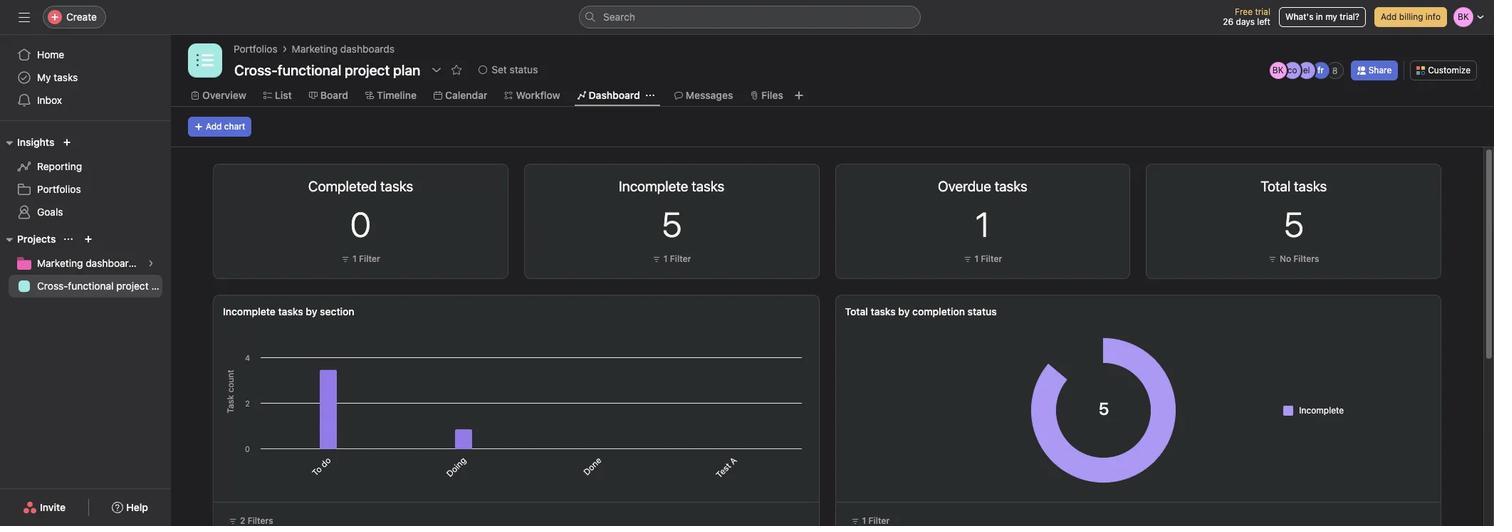 Task type: locate. For each thing, give the bounding box(es) containing it.
5 button for total tasks
[[1284, 204, 1304, 244]]

projects element
[[0, 227, 171, 301]]

0 horizontal spatial marketing
[[37, 257, 83, 269]]

billing
[[1400, 11, 1424, 22]]

portfolios link
[[234, 41, 278, 57], [9, 178, 162, 201]]

None text field
[[231, 57, 424, 83]]

dashboard link
[[577, 88, 640, 103]]

dashboards
[[340, 43, 395, 55], [86, 257, 140, 269]]

add billing info button
[[1375, 7, 1448, 27]]

1 5 from the left
[[662, 204, 682, 244]]

overview
[[202, 89, 246, 101]]

2 horizontal spatial tasks
[[871, 306, 896, 318]]

portfolios link down reporting
[[9, 178, 162, 201]]

5 for incomplete tasks
[[662, 204, 682, 244]]

0 horizontal spatial portfolios
[[37, 183, 81, 195]]

tasks for incomplete
[[278, 306, 303, 318]]

filter
[[359, 254, 380, 264], [670, 254, 691, 264], [981, 254, 1002, 264]]

1 vertical spatial marketing dashboards
[[37, 257, 140, 269]]

cross-functional project plan link
[[9, 275, 171, 298]]

marketing
[[292, 43, 338, 55], [37, 257, 83, 269]]

completed tasks
[[308, 178, 413, 194]]

2 1 filter button from the left
[[649, 252, 695, 266]]

0 horizontal spatial add
[[206, 121, 222, 132]]

1 vertical spatial marketing
[[37, 257, 83, 269]]

tasks left 'by'
[[871, 306, 896, 318]]

0 vertical spatial incomplete
[[223, 306, 276, 318]]

0
[[350, 204, 371, 244]]

add inside add billing info button
[[1381, 11, 1397, 22]]

messages link
[[674, 88, 733, 103]]

2 5 from the left
[[1284, 204, 1304, 244]]

1 filter
[[353, 254, 380, 264], [664, 254, 691, 264], [975, 254, 1002, 264]]

trial?
[[1340, 11, 1360, 22]]

incomplete
[[223, 306, 276, 318], [1300, 405, 1344, 416]]

2 horizontal spatial 1 filter button
[[960, 252, 1006, 266]]

projects button
[[0, 231, 56, 248]]

1 vertical spatial portfolios link
[[9, 178, 162, 201]]

functional
[[68, 280, 114, 292]]

0 horizontal spatial portfolios link
[[9, 178, 162, 201]]

1 horizontal spatial 1 filter button
[[649, 252, 695, 266]]

goals link
[[9, 201, 162, 224]]

my tasks link
[[9, 66, 162, 89]]

to do
[[309, 455, 333, 479]]

1 horizontal spatial portfolios
[[234, 43, 278, 55]]

add for add chart
[[206, 121, 222, 132]]

1 horizontal spatial add
[[1381, 11, 1397, 22]]

2 horizontal spatial filter
[[981, 254, 1002, 264]]

5 button up no filters button
[[1284, 204, 1304, 244]]

1 5 button from the left
[[662, 204, 682, 244]]

0 horizontal spatial dashboards
[[86, 257, 140, 269]]

0 horizontal spatial 1 filter
[[353, 254, 380, 264]]

set status
[[492, 63, 538, 76]]

1 horizontal spatial marketing dashboards
[[292, 43, 395, 55]]

overdue tasks
[[938, 178, 1028, 194]]

portfolios down reporting
[[37, 183, 81, 195]]

filter for 5
[[670, 254, 691, 264]]

workflow
[[516, 89, 560, 101]]

goals
[[37, 206, 63, 218]]

marketing dashboards up board
[[292, 43, 395, 55]]

3 1 filter from the left
[[975, 254, 1002, 264]]

chart
[[224, 121, 245, 132]]

0 horizontal spatial 5 button
[[662, 204, 682, 244]]

1 vertical spatial add
[[206, 121, 222, 132]]

filters
[[1294, 254, 1320, 264]]

1 filter button for 5
[[649, 252, 695, 266]]

0 horizontal spatial filter
[[359, 254, 380, 264]]

0 vertical spatial add
[[1381, 11, 1397, 22]]

insights button
[[0, 134, 54, 151]]

total tasks by completion status
[[845, 306, 997, 318]]

2 5 button from the left
[[1284, 204, 1304, 244]]

2 1 filter from the left
[[664, 254, 691, 264]]

projects
[[17, 233, 56, 245]]

inbox
[[37, 94, 62, 106]]

add left billing
[[1381, 11, 1397, 22]]

add to starred image
[[451, 64, 463, 76]]

1 horizontal spatial marketing dashboards link
[[292, 41, 395, 57]]

1
[[976, 204, 990, 244], [353, 254, 357, 264], [664, 254, 668, 264], [975, 254, 979, 264]]

5 button down incomplete tasks
[[662, 204, 682, 244]]

1 vertical spatial marketing dashboards link
[[9, 252, 162, 275]]

my
[[1326, 11, 1338, 22]]

0 horizontal spatial tasks
[[54, 71, 78, 83]]

1 horizontal spatial 5
[[1284, 204, 1304, 244]]

list link
[[263, 88, 292, 103]]

in
[[1316, 11, 1323, 22]]

new project or portfolio image
[[84, 235, 93, 244]]

2 filter from the left
[[670, 254, 691, 264]]

done
[[581, 455, 603, 478]]

tasks right my
[[54, 71, 78, 83]]

board
[[320, 89, 348, 101]]

add inside add chart button
[[206, 121, 222, 132]]

1 horizontal spatial dashboards
[[340, 43, 395, 55]]

1 vertical spatial portfolios
[[37, 183, 81, 195]]

fr
[[1318, 65, 1324, 76]]

2 horizontal spatial 1 filter
[[975, 254, 1002, 264]]

0 horizontal spatial marketing dashboards
[[37, 257, 140, 269]]

add left chart
[[206, 121, 222, 132]]

invite
[[40, 502, 66, 514]]

1 filter from the left
[[359, 254, 380, 264]]

0 vertical spatial dashboards
[[340, 43, 395, 55]]

1 horizontal spatial tasks
[[278, 306, 303, 318]]

view chart image
[[442, 179, 454, 190]]

0 vertical spatial marketing dashboards link
[[292, 41, 395, 57]]

1 horizontal spatial marketing
[[292, 43, 338, 55]]

marketing dashboards link up board
[[292, 41, 395, 57]]

test a
[[713, 455, 739, 481]]

1 horizontal spatial filter
[[670, 254, 691, 264]]

1 horizontal spatial 1 filter
[[664, 254, 691, 264]]

tasks left by section
[[278, 306, 303, 318]]

1 vertical spatial incomplete
[[1300, 405, 1344, 416]]

portfolios up list "link"
[[234, 43, 278, 55]]

hide sidebar image
[[19, 11, 30, 23]]

26
[[1223, 16, 1234, 27]]

plan
[[151, 280, 171, 292]]

1 horizontal spatial portfolios link
[[234, 41, 278, 57]]

0 horizontal spatial marketing dashboards link
[[9, 252, 162, 275]]

1 1 filter button from the left
[[338, 252, 384, 266]]

days
[[1236, 16, 1255, 27]]

my tasks
[[37, 71, 78, 83]]

completion status
[[913, 306, 997, 318]]

5 for total tasks
[[1284, 204, 1304, 244]]

5 up no filters button
[[1284, 204, 1304, 244]]

dashboards up cross-functional project plan
[[86, 257, 140, 269]]

1 horizontal spatial incomplete
[[1300, 405, 1344, 416]]

marketing up board link
[[292, 43, 338, 55]]

home link
[[9, 43, 162, 66]]

dashboards up timeline link
[[340, 43, 395, 55]]

5
[[662, 204, 682, 244], [1284, 204, 1304, 244]]

board link
[[309, 88, 348, 103]]

3 filter from the left
[[981, 254, 1002, 264]]

dashboard
[[589, 89, 640, 101]]

insights element
[[0, 130, 171, 227]]

1 vertical spatial dashboards
[[86, 257, 140, 269]]

add
[[1381, 11, 1397, 22], [206, 121, 222, 132]]

set status button
[[473, 60, 545, 80]]

0 horizontal spatial incomplete
[[223, 306, 276, 318]]

no filters
[[1280, 254, 1320, 264]]

messages
[[686, 89, 733, 101]]

tasks inside global element
[[54, 71, 78, 83]]

marketing dashboards link up the functional
[[9, 252, 162, 275]]

3 1 filter button from the left
[[960, 252, 1006, 266]]

0 horizontal spatial 1 filter button
[[338, 252, 384, 266]]

1 horizontal spatial 5 button
[[1284, 204, 1304, 244]]

tasks
[[54, 71, 78, 83], [278, 306, 303, 318], [871, 306, 896, 318]]

0 vertical spatial portfolios link
[[234, 41, 278, 57]]

marketing dashboards up the functional
[[37, 257, 140, 269]]

5 down incomplete tasks
[[662, 204, 682, 244]]

inbox link
[[9, 89, 162, 112]]

tab actions image
[[646, 91, 655, 100]]

incomplete for incomplete tasks by section
[[223, 306, 276, 318]]

5 button
[[662, 204, 682, 244], [1284, 204, 1304, 244]]

add chart button
[[188, 117, 252, 137]]

portfolios link up list "link"
[[234, 41, 278, 57]]

home
[[37, 48, 64, 61]]

show options image
[[431, 64, 443, 76]]

marketing up cross- on the left bottom of page
[[37, 257, 83, 269]]

by
[[899, 306, 910, 318]]

list
[[275, 89, 292, 101]]

create
[[66, 11, 97, 23]]

1 filter button for 1
[[960, 252, 1006, 266]]

portfolios link inside insights element
[[9, 178, 162, 201]]

0 horizontal spatial 5
[[662, 204, 682, 244]]

marketing dashboards
[[292, 43, 395, 55], [37, 257, 140, 269]]



Task type: vqa. For each thing, say whether or not it's contained in the screenshot.


Task type: describe. For each thing, give the bounding box(es) containing it.
co
[[1288, 65, 1298, 76]]

customize button
[[1411, 61, 1477, 80]]

cross-functional project plan
[[37, 280, 171, 292]]

test
[[713, 461, 733, 481]]

a
[[727, 455, 739, 467]]

0 vertical spatial marketing
[[292, 43, 338, 55]]

search button
[[579, 6, 921, 28]]

calendar link
[[434, 88, 488, 103]]

0 vertical spatial portfolios
[[234, 43, 278, 55]]

customize
[[1429, 65, 1471, 76]]

filter for 1
[[981, 254, 1002, 264]]

total
[[845, 306, 868, 318]]

info
[[1426, 11, 1441, 22]]

no
[[1280, 254, 1292, 264]]

dashboards inside projects element
[[86, 257, 140, 269]]

cross-
[[37, 280, 68, 292]]

trial
[[1255, 6, 1271, 17]]

tasks for total
[[871, 306, 896, 318]]

help button
[[103, 495, 157, 521]]

timeline link
[[365, 88, 417, 103]]

5 button for incomplete tasks
[[662, 204, 682, 244]]

edit chart image
[[462, 179, 474, 190]]

total tasks
[[1261, 178, 1327, 194]]

tasks for my
[[54, 71, 78, 83]]

by section
[[306, 306, 355, 318]]

set
[[492, 63, 507, 76]]

invite button
[[14, 495, 75, 521]]

0 button
[[350, 204, 371, 244]]

doing
[[444, 455, 468, 479]]

status
[[510, 63, 538, 76]]

more actions image
[[482, 179, 494, 190]]

1 button
[[976, 204, 990, 244]]

incomplete for incomplete
[[1300, 405, 1344, 416]]

to
[[309, 464, 324, 479]]

add for add billing info
[[1381, 11, 1397, 22]]

timeline
[[377, 89, 417, 101]]

show options, current sort, top image
[[64, 235, 73, 244]]

free trial 26 days left
[[1223, 6, 1271, 27]]

el
[[1303, 65, 1311, 76]]

share
[[1369, 65, 1392, 76]]

calendar
[[445, 89, 488, 101]]

new image
[[63, 138, 72, 147]]

no filters button
[[1265, 252, 1323, 266]]

what's in my trial? button
[[1279, 7, 1366, 27]]

8
[[1333, 65, 1338, 76]]

incomplete tasks
[[619, 178, 725, 194]]

what's
[[1286, 11, 1314, 22]]

insights
[[17, 136, 54, 148]]

incomplete tasks by section
[[223, 306, 355, 318]]

files
[[762, 89, 784, 101]]

add chart
[[206, 121, 245, 132]]

1 1 filter from the left
[[353, 254, 380, 264]]

left
[[1258, 16, 1271, 27]]

search list box
[[579, 6, 921, 28]]

0 vertical spatial marketing dashboards
[[292, 43, 395, 55]]

search
[[603, 11, 635, 23]]

see details, marketing dashboards image
[[147, 259, 155, 268]]

global element
[[0, 35, 171, 120]]

marketing dashboards inside projects element
[[37, 257, 140, 269]]

reporting link
[[9, 155, 162, 178]]

share button
[[1351, 61, 1399, 80]]

overview link
[[191, 88, 246, 103]]

1 filter for 1
[[975, 254, 1002, 264]]

add tab image
[[794, 90, 805, 101]]

create button
[[43, 6, 106, 28]]

1 filter for 5
[[664, 254, 691, 264]]

bk
[[1273, 65, 1284, 76]]

files link
[[750, 88, 784, 103]]

what's in my trial?
[[1286, 11, 1360, 22]]

workflow link
[[505, 88, 560, 103]]

reporting
[[37, 160, 82, 172]]

add billing info
[[1381, 11, 1441, 22]]

list image
[[197, 52, 214, 69]]

help
[[126, 502, 148, 514]]

free
[[1235, 6, 1253, 17]]

marketing inside projects element
[[37, 257, 83, 269]]

portfolios inside insights element
[[37, 183, 81, 195]]

my
[[37, 71, 51, 83]]

project
[[116, 280, 149, 292]]

do
[[318, 455, 333, 470]]



